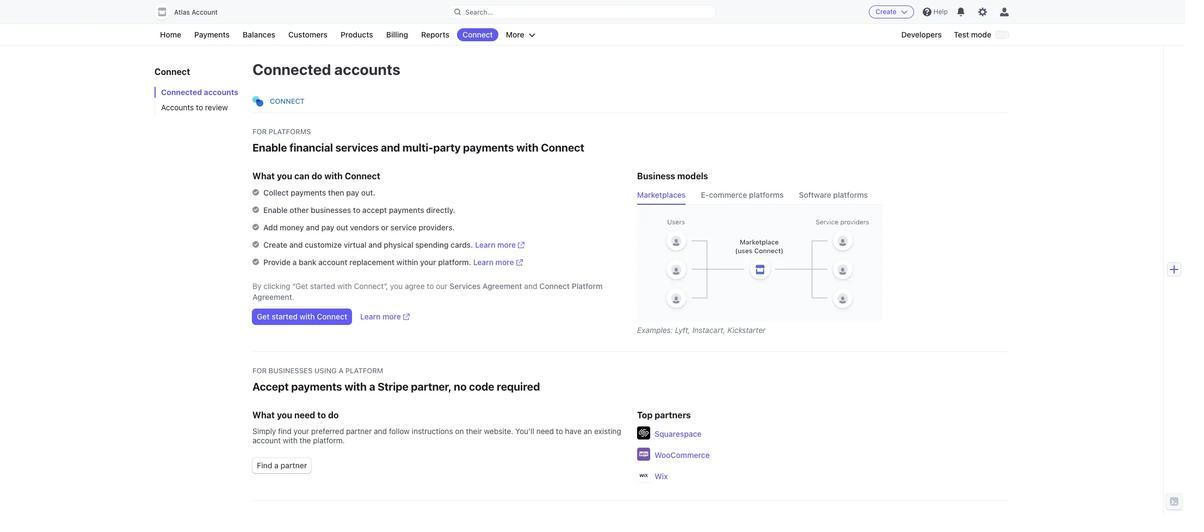 Task type: locate. For each thing, give the bounding box(es) containing it.
2 what from the top
[[253, 411, 275, 421]]

learn more right cards.
[[475, 241, 516, 250]]

billing
[[386, 30, 408, 39]]

enable left financial
[[253, 142, 287, 154]]

0 vertical spatial need
[[294, 411, 315, 421]]

connect",
[[354, 282, 388, 291]]

Search… search field
[[448, 5, 716, 19]]

multi-
[[403, 142, 433, 154]]

a right find
[[274, 462, 279, 471]]

1 horizontal spatial connected
[[253, 60, 331, 78]]

do right can
[[312, 171, 322, 181]]

1 horizontal spatial accounts
[[334, 60, 401, 78]]

platforms for for platforms enable financial services and multi-party payments with connect
[[269, 127, 311, 136]]

more button
[[501, 28, 541, 41]]

platforms right commerce
[[749, 190, 784, 200]]

1 vertical spatial more
[[496, 258, 514, 267]]

started right "get
[[310, 282, 335, 291]]

you
[[277, 171, 292, 181], [390, 282, 403, 291], [277, 411, 292, 421]]

using
[[314, 367, 337, 376]]

connected inside connected accounts link
[[161, 88, 202, 97]]

1 vertical spatial platform.
[[313, 436, 345, 446]]

to left our
[[427, 282, 434, 291]]

connect inside button
[[317, 312, 347, 322]]

0 vertical spatial what
[[253, 171, 275, 181]]

connected accounts up accounts to review link
[[161, 88, 238, 97]]

your right find on the left of the page
[[294, 427, 309, 436]]

1 horizontal spatial partner
[[346, 427, 372, 436]]

enable
[[253, 142, 287, 154], [263, 206, 288, 215]]

what up simply
[[253, 411, 275, 421]]

learn right cards.
[[475, 241, 496, 250]]

developers
[[902, 30, 942, 39]]

platforms up financial
[[269, 127, 311, 136]]

you left agree
[[390, 282, 403, 291]]

platforms inside for platforms enable financial services and multi-party payments with connect
[[269, 127, 311, 136]]

learn up services agreement link
[[473, 258, 494, 267]]

0 horizontal spatial started
[[272, 312, 298, 322]]

accounts up review
[[204, 88, 238, 97]]

learn more link up services agreement link
[[473, 257, 523, 268]]

0 vertical spatial create
[[876, 8, 897, 16]]

instructions
[[412, 427, 453, 436]]

1 horizontal spatial agreement
[[483, 282, 522, 291]]

accept
[[253, 381, 289, 393]]

businesses up accept
[[269, 367, 313, 376]]

0 vertical spatial pay
[[346, 188, 359, 198]]

1 for from the top
[[253, 127, 267, 136]]

connect link
[[457, 28, 498, 41]]

0 vertical spatial learn
[[475, 241, 496, 250]]

connect platform agreement link
[[253, 282, 603, 302]]

more up services agreement link
[[496, 258, 514, 267]]

2 horizontal spatial platforms
[[833, 190, 868, 200]]

an
[[584, 427, 592, 436]]

platforms right software
[[833, 190, 868, 200]]

0 vertical spatial partner
[[346, 427, 372, 436]]

software platforms button
[[799, 188, 875, 205]]

kickstarter
[[728, 326, 766, 335]]

create up provide
[[263, 241, 287, 250]]

1 vertical spatial pay
[[321, 223, 334, 232]]

0 horizontal spatial account
[[253, 436, 281, 446]]

required
[[497, 381, 540, 393]]

commerce
[[709, 190, 747, 200]]

agreement right services
[[483, 282, 522, 291]]

replacement
[[350, 258, 395, 267]]

search…
[[466, 8, 493, 16]]

by
[[253, 282, 262, 291]]

platforms
[[269, 127, 311, 136], [749, 190, 784, 200], [833, 190, 868, 200]]

0 horizontal spatial platforms
[[269, 127, 311, 136]]

connected accounts down the customers link
[[253, 60, 401, 78]]

1 horizontal spatial started
[[310, 282, 335, 291]]

learn more link
[[475, 240, 525, 251], [473, 257, 523, 268], [360, 312, 410, 323]]

review
[[205, 103, 228, 112]]

payments link
[[189, 28, 235, 41]]

connected up "accounts"
[[161, 88, 202, 97]]

1 vertical spatial do
[[328, 411, 339, 421]]

and down money
[[289, 241, 303, 250]]

learn more for create and customize virtual and physical spending cards.
[[475, 241, 516, 250]]

1 vertical spatial what
[[253, 411, 275, 421]]

1 vertical spatial your
[[294, 427, 309, 436]]

1 horizontal spatial connected accounts
[[253, 60, 401, 78]]

create
[[876, 8, 897, 16], [263, 241, 287, 250]]

account up find
[[253, 436, 281, 446]]

0 vertical spatial learn more
[[475, 241, 516, 250]]

learn more link down by clicking "get started with connect", you agree to our services agreement and
[[360, 312, 410, 323]]

1 vertical spatial partner
[[281, 462, 307, 471]]

and left 'multi-'
[[381, 142, 400, 154]]

e-commerce platforms button
[[701, 188, 790, 205]]

create for create
[[876, 8, 897, 16]]

learn more up services agreement link
[[473, 258, 514, 267]]

0 vertical spatial platform.
[[438, 258, 471, 267]]

1 horizontal spatial your
[[420, 258, 436, 267]]

learn down the connect",
[[360, 312, 381, 322]]

create up developers link
[[876, 8, 897, 16]]

businesses down then
[[311, 206, 351, 215]]

1 vertical spatial learn more
[[473, 258, 514, 267]]

platform.
[[438, 258, 471, 267], [313, 436, 345, 446]]

learn more link right cards.
[[475, 240, 525, 251]]

1 vertical spatial started
[[272, 312, 298, 322]]

platforms inside button
[[833, 190, 868, 200]]

0 horizontal spatial platform.
[[313, 436, 345, 446]]

test mode
[[954, 30, 992, 39]]

0 horizontal spatial connected accounts
[[161, 88, 238, 97]]

our
[[436, 282, 448, 291]]

do
[[312, 171, 322, 181], [328, 411, 339, 421]]

woocommerce link
[[655, 450, 710, 461]]

to left have
[[556, 427, 563, 436]]

no
[[454, 381, 467, 393]]

platform. right the the
[[313, 436, 345, 446]]

a inside "find a partner" link
[[274, 462, 279, 471]]

more for provide a bank account replacement within your platform.
[[496, 258, 514, 267]]

0 vertical spatial account
[[318, 258, 348, 267]]

payments right party
[[463, 142, 514, 154]]

partner down the the
[[281, 462, 307, 471]]

0 horizontal spatial create
[[263, 241, 287, 250]]

1 vertical spatial create
[[263, 241, 287, 250]]

account down "customize"
[[318, 258, 348, 267]]

your down spending
[[420, 258, 436, 267]]

more for create and customize virtual and physical spending cards.
[[498, 241, 516, 250]]

more right cards.
[[498, 241, 516, 250]]

balances
[[243, 30, 275, 39]]

0 vertical spatial learn more link
[[475, 240, 525, 251]]

examples:
[[637, 326, 673, 335]]

1 vertical spatial need
[[536, 427, 554, 436]]

1 vertical spatial businesses
[[269, 367, 313, 376]]

pay left out
[[321, 223, 334, 232]]

models
[[677, 171, 708, 181]]

0 vertical spatial more
[[498, 241, 516, 250]]

0 horizontal spatial accounts
[[204, 88, 238, 97]]

marketplaces button
[[637, 188, 692, 205]]

1 vertical spatial connected
[[161, 88, 202, 97]]

find a partner link
[[253, 459, 312, 474]]

create inside button
[[876, 8, 897, 16]]

do up the 'preferred'
[[328, 411, 339, 421]]

and left follow
[[374, 427, 387, 436]]

0 vertical spatial connected accounts
[[253, 60, 401, 78]]

1 vertical spatial agreement
[[253, 293, 292, 302]]

0 horizontal spatial connected
[[161, 88, 202, 97]]

platforms inside button
[[749, 190, 784, 200]]

platform. down cards.
[[438, 258, 471, 267]]

for inside for platforms enable financial services and multi-party payments with connect
[[253, 127, 267, 136]]

started inside button
[[272, 312, 298, 322]]

with inside for businesses using a platform accept payments with a stripe partner, no code required
[[345, 381, 367, 393]]

payments down using
[[291, 381, 342, 393]]

cards.
[[451, 241, 473, 250]]

your
[[420, 258, 436, 267], [294, 427, 309, 436]]

1 vertical spatial for
[[253, 367, 267, 376]]

0 vertical spatial enable
[[253, 142, 287, 154]]

0 vertical spatial agreement
[[483, 282, 522, 291]]

reports
[[421, 30, 450, 39]]

partner
[[346, 427, 372, 436], [281, 462, 307, 471]]

what for accept payments with a stripe partner, no code required
[[253, 411, 275, 421]]

1 horizontal spatial pay
[[346, 188, 359, 198]]

need right you'll
[[536, 427, 554, 436]]

get started with connect button
[[253, 310, 352, 325]]

need up the the
[[294, 411, 315, 421]]

2 for from the top
[[253, 367, 267, 376]]

0 horizontal spatial pay
[[321, 223, 334, 232]]

businesses
[[311, 206, 351, 215], [269, 367, 313, 376]]

more down by clicking "get started with connect", you agree to our services agreement and
[[383, 312, 401, 322]]

learn more link for platform.
[[473, 257, 523, 268]]

0 vertical spatial for
[[253, 127, 267, 136]]

1 vertical spatial account
[[253, 436, 281, 446]]

a left bank
[[293, 258, 297, 267]]

you up find on the left of the page
[[277, 411, 292, 421]]

enable down collect
[[263, 206, 288, 215]]

squarespace link
[[655, 429, 702, 440]]

customers link
[[283, 28, 333, 41]]

.
[[292, 293, 294, 302]]

test
[[954, 30, 969, 39]]

and
[[381, 142, 400, 154], [306, 223, 319, 232], [289, 241, 303, 250], [368, 241, 382, 250], [524, 282, 537, 291], [374, 427, 387, 436]]

1 vertical spatial learn
[[473, 258, 494, 267]]

website.
[[484, 427, 513, 436]]

for for accept payments with a stripe partner, no code required
[[253, 367, 267, 376]]

woocommerce
[[655, 451, 710, 460]]

wix
[[655, 472, 668, 481]]

0 vertical spatial you
[[277, 171, 292, 181]]

0 horizontal spatial partner
[[281, 462, 307, 471]]

simply
[[253, 427, 276, 436]]

1 vertical spatial accounts
[[204, 88, 238, 97]]

connected up connect
[[253, 60, 331, 78]]

1 horizontal spatial platforms
[[749, 190, 784, 200]]

1 horizontal spatial platform.
[[438, 258, 471, 267]]

accept
[[362, 206, 387, 215]]

accounts down products link
[[334, 60, 401, 78]]

partner right the 'preferred'
[[346, 427, 372, 436]]

agreement down clicking
[[253, 293, 292, 302]]

businesses inside for businesses using a platform accept payments with a stripe partner, no code required
[[269, 367, 313, 376]]

1 horizontal spatial create
[[876, 8, 897, 16]]

pay left out.
[[346, 188, 359, 198]]

learn more for provide a bank account replacement within your platform.
[[473, 258, 514, 267]]

connected accounts
[[253, 60, 401, 78], [161, 88, 238, 97]]

0 horizontal spatial agreement
[[253, 293, 292, 302]]

for businesses using a platform accept payments with a stripe partner, no code required
[[253, 367, 540, 393]]

for for enable financial services and multi-party payments with connect
[[253, 127, 267, 136]]

for
[[253, 127, 267, 136], [253, 367, 267, 376]]

create and customize virtual and physical spending cards.
[[263, 241, 473, 250]]

0 vertical spatial do
[[312, 171, 322, 181]]

0 horizontal spatial your
[[294, 427, 309, 436]]

1 horizontal spatial need
[[536, 427, 554, 436]]

by clicking "get started with connect", you agree to our services agreement and
[[253, 282, 539, 291]]

2 vertical spatial you
[[277, 411, 292, 421]]

learn more down the connect",
[[360, 312, 401, 322]]

payments
[[463, 142, 514, 154], [291, 188, 326, 198], [389, 206, 424, 215], [291, 381, 342, 393]]

to up add money and pay out vendors or service providers.
[[353, 206, 360, 215]]

for inside for businesses using a platform accept payments with a stripe partner, no code required
[[253, 367, 267, 376]]

started right 'get'
[[272, 312, 298, 322]]

1 what from the top
[[253, 171, 275, 181]]

agreement
[[483, 282, 522, 291], [253, 293, 292, 302]]

services agreement link
[[450, 282, 522, 291]]

to
[[196, 103, 203, 112], [353, 206, 360, 215], [427, 282, 434, 291], [317, 411, 326, 421], [556, 427, 563, 436]]

connect inside for platforms enable financial services and multi-party payments with connect
[[541, 142, 585, 154]]

developers link
[[896, 28, 948, 41]]

1 vertical spatial learn more link
[[473, 257, 523, 268]]

lyft,
[[675, 326, 690, 335]]

what up collect
[[253, 171, 275, 181]]

a
[[293, 258, 297, 267], [339, 367, 344, 376], [369, 381, 375, 393], [274, 462, 279, 471]]

you left can
[[277, 171, 292, 181]]



Task type: vqa. For each thing, say whether or not it's contained in the screenshot.
top the partner
yes



Task type: describe. For each thing, give the bounding box(es) containing it.
platform
[[345, 367, 383, 376]]

more
[[506, 30, 524, 39]]

service
[[391, 223, 417, 232]]

2 vertical spatial learn more
[[360, 312, 401, 322]]

learn for platform.
[[473, 258, 494, 267]]

what you need to do
[[253, 411, 339, 421]]

e-commerce platforms
[[701, 190, 784, 200]]

with inside button
[[300, 312, 315, 322]]

you for platform
[[277, 411, 292, 421]]

payments up service
[[389, 206, 424, 215]]

and inside for platforms enable financial services and multi-party payments with connect
[[381, 142, 400, 154]]

2 vertical spatial learn more link
[[360, 312, 410, 323]]

connect platform agreement
[[253, 282, 603, 302]]

mode
[[971, 30, 992, 39]]

payments inside for platforms enable financial services and multi-party payments with connect
[[463, 142, 514, 154]]

what you can do with connect
[[253, 171, 380, 181]]

and right services agreement link
[[524, 282, 537, 291]]

create button
[[869, 5, 914, 19]]

find a partner
[[257, 462, 307, 471]]

then
[[328, 188, 344, 198]]

a down platform
[[369, 381, 375, 393]]

clicking
[[264, 282, 290, 291]]

provide a bank account replacement within your platform.
[[263, 258, 471, 267]]

marketplaces
[[637, 190, 686, 200]]

with inside simply find your preferred partner and follow instructions on their website. you'll need to have an existing account with the platform.
[[283, 436, 298, 446]]

agreement inside "connect platform agreement"
[[253, 293, 292, 302]]

collect
[[263, 188, 289, 198]]

for platforms enable financial services and multi-party payments with connect
[[253, 127, 585, 154]]

0 vertical spatial accounts
[[334, 60, 401, 78]]

top
[[637, 411, 653, 421]]

money
[[280, 223, 304, 232]]

code
[[469, 381, 494, 393]]

software
[[799, 190, 832, 200]]

platform business models examples tab list
[[637, 188, 883, 205]]

0 horizontal spatial do
[[312, 171, 322, 181]]

enable inside for platforms enable financial services and multi-party payments with connect
[[253, 142, 287, 154]]

platforms for software platforms
[[833, 190, 868, 200]]

pay for out.
[[346, 188, 359, 198]]

partner,
[[411, 381, 452, 393]]

Search… text field
[[448, 5, 716, 19]]

party
[[433, 142, 461, 154]]

home
[[160, 30, 181, 39]]

customize
[[305, 241, 342, 250]]

create for create and customize virtual and physical spending cards.
[[263, 241, 287, 250]]

atlas
[[174, 8, 190, 16]]

find
[[278, 427, 292, 436]]

to inside simply find your preferred partner and follow instructions on their website. you'll need to have an existing account with the platform.
[[556, 427, 563, 436]]

partner inside simply find your preferred partner and follow instructions on their website. you'll need to have an existing account with the platform.
[[346, 427, 372, 436]]

e-
[[701, 190, 709, 200]]

examples: lyft, instacart, kickstarter
[[637, 326, 766, 335]]

reports link
[[416, 28, 455, 41]]

collect payments then pay out.
[[263, 188, 375, 198]]

products link
[[335, 28, 379, 41]]

existing
[[594, 427, 621, 436]]

need inside simply find your preferred partner and follow instructions on their website. you'll need to have an existing account with the platform.
[[536, 427, 554, 436]]

to up the 'preferred'
[[317, 411, 326, 421]]

software platforms
[[799, 190, 868, 200]]

instacart,
[[693, 326, 726, 335]]

1 horizontal spatial account
[[318, 258, 348, 267]]

can
[[294, 171, 310, 181]]

payments
[[194, 30, 230, 39]]

simply find your preferred partner and follow instructions on their website. you'll need to have an existing account with the platform.
[[253, 427, 621, 446]]

accounts to review
[[161, 103, 228, 112]]

with inside for platforms enable financial services and multi-party payments with connect
[[516, 142, 539, 154]]

home link
[[155, 28, 187, 41]]

notifications image
[[957, 8, 965, 16]]

wix link
[[655, 472, 668, 482]]

products
[[341, 30, 373, 39]]

1 vertical spatial connected accounts
[[161, 88, 238, 97]]

account inside simply find your preferred partner and follow instructions on their website. you'll need to have an existing account with the platform.
[[253, 436, 281, 446]]

business
[[637, 171, 675, 181]]

spending
[[415, 241, 449, 250]]

what for enable financial services and multi-party payments with connect
[[253, 171, 275, 181]]

learn more link for cards.
[[475, 240, 525, 251]]

on
[[455, 427, 464, 436]]

business models
[[637, 171, 708, 181]]

2 vertical spatial more
[[383, 312, 401, 322]]

platform. inside simply find your preferred partner and follow instructions on their website. you'll need to have an existing account with the platform.
[[313, 436, 345, 446]]

help button
[[919, 3, 952, 21]]

0 vertical spatial connected
[[253, 60, 331, 78]]

and up replacement
[[368, 241, 382, 250]]

get
[[257, 312, 270, 322]]

financial
[[290, 142, 333, 154]]

directly.
[[426, 206, 455, 215]]

within
[[397, 258, 418, 267]]

out.
[[361, 188, 375, 198]]

vendors
[[350, 223, 379, 232]]

or
[[381, 223, 389, 232]]

providers.
[[419, 223, 455, 232]]

payments inside for businesses using a platform accept payments with a stripe partner, no code required
[[291, 381, 342, 393]]

your inside simply find your preferred partner and follow instructions on their website. you'll need to have an existing account with the platform.
[[294, 427, 309, 436]]

customers
[[288, 30, 328, 39]]

accounts to review link
[[155, 102, 242, 113]]

pay for out
[[321, 223, 334, 232]]

out
[[336, 223, 348, 232]]

add
[[263, 223, 278, 232]]

2 vertical spatial learn
[[360, 312, 381, 322]]

to down connected accounts link
[[196, 103, 203, 112]]

payments down can
[[291, 188, 326, 198]]

virtual
[[344, 241, 366, 250]]

bank
[[299, 258, 316, 267]]

"get
[[292, 282, 308, 291]]

0 vertical spatial businesses
[[311, 206, 351, 215]]

0 vertical spatial your
[[420, 258, 436, 267]]

you'll
[[515, 427, 534, 436]]

find
[[257, 462, 272, 471]]

you for services
[[277, 171, 292, 181]]

0 vertical spatial started
[[310, 282, 335, 291]]

0 horizontal spatial need
[[294, 411, 315, 421]]

1 vertical spatial you
[[390, 282, 403, 291]]

other
[[290, 206, 309, 215]]

preferred
[[311, 427, 344, 436]]

1 vertical spatial enable
[[263, 206, 288, 215]]

top partners
[[637, 411, 691, 421]]

a right using
[[339, 367, 344, 376]]

connect inside "connect platform agreement"
[[539, 282, 570, 291]]

atlas account button
[[155, 4, 229, 20]]

partners
[[655, 411, 691, 421]]

and up "customize"
[[306, 223, 319, 232]]

1 horizontal spatial do
[[328, 411, 339, 421]]

enable other businesses to accept payments directly.
[[263, 206, 455, 215]]

learn for cards.
[[475, 241, 496, 250]]

balances link
[[237, 28, 281, 41]]

agree
[[405, 282, 425, 291]]

and inside simply find your preferred partner and follow instructions on their website. you'll need to have an existing account with the platform.
[[374, 427, 387, 436]]

squarespace
[[655, 430, 702, 439]]

have
[[565, 427, 582, 436]]

account
[[192, 8, 218, 16]]

follow
[[389, 427, 410, 436]]

physical
[[384, 241, 413, 250]]

connect
[[270, 97, 305, 106]]



